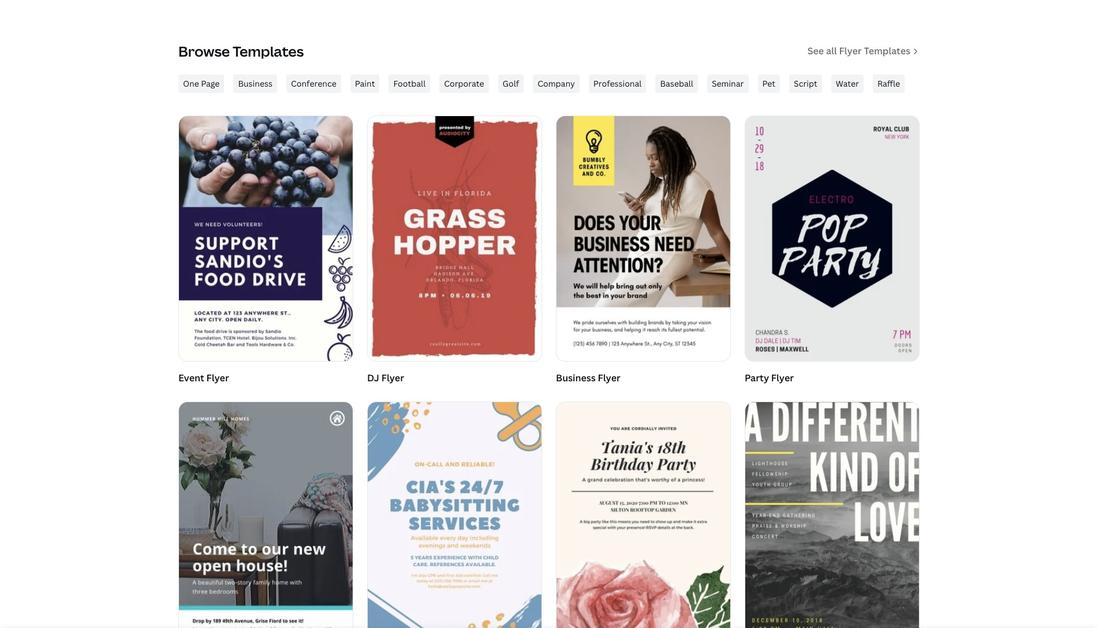 Task type: vqa. For each thing, say whether or not it's contained in the screenshot.
Free to the bottom
no



Task type: locate. For each thing, give the bounding box(es) containing it.
business flyer link
[[556, 116, 731, 388]]

flyer
[[840, 45, 862, 57], [207, 371, 229, 384], [382, 371, 404, 384], [598, 371, 621, 384], [772, 371, 795, 384]]

0 horizontal spatial templates
[[233, 42, 304, 61]]

pet link
[[758, 74, 781, 93]]

flyer for event flyer
[[207, 371, 229, 384]]

pet
[[763, 78, 776, 89]]

dj
[[367, 371, 380, 384]]

business flyer
[[556, 371, 621, 384]]

templates
[[233, 42, 304, 61], [865, 45, 911, 57]]

business link
[[234, 74, 277, 93]]

party flyer
[[745, 371, 795, 384]]

business inside business flyer link
[[556, 371, 596, 384]]

paint link
[[351, 74, 380, 93]]

real estate flyer image
[[179, 402, 353, 628]]

church flyer image
[[746, 402, 920, 628]]

browse templates
[[179, 42, 304, 61]]

1 vertical spatial business
[[556, 371, 596, 384]]

business inside business link
[[238, 78, 273, 89]]

conference link
[[287, 74, 341, 93]]

browse
[[179, 42, 230, 61]]

professional
[[594, 78, 642, 89]]

professional link
[[589, 74, 647, 93]]

flyer for business flyer
[[598, 371, 621, 384]]

water link
[[832, 74, 864, 93]]

flyer for party flyer
[[772, 371, 795, 384]]

event flyer link
[[179, 116, 354, 388]]

script link
[[790, 74, 823, 93]]

business
[[238, 78, 273, 89], [556, 371, 596, 384]]

baseball link
[[656, 74, 698, 93]]

see
[[808, 45, 825, 57]]

corporate
[[444, 78, 484, 89]]

birthday flyer image
[[557, 402, 731, 628]]

business for business
[[238, 78, 273, 89]]

1 horizontal spatial business
[[556, 371, 596, 384]]

0 horizontal spatial business
[[238, 78, 273, 89]]

company
[[538, 78, 575, 89]]

golf
[[503, 78, 519, 89]]

templates up raffle
[[865, 45, 911, 57]]

1 horizontal spatial templates
[[865, 45, 911, 57]]

all
[[827, 45, 838, 57]]

one page
[[183, 78, 220, 89]]

event flyer image
[[179, 116, 353, 361]]

0 vertical spatial business
[[238, 78, 273, 89]]

see all flyer templates link
[[808, 44, 920, 59]]

raffle link
[[873, 74, 905, 93]]

templates up business link
[[233, 42, 304, 61]]

company link
[[533, 74, 580, 93]]



Task type: describe. For each thing, give the bounding box(es) containing it.
baseball
[[661, 78, 694, 89]]

corporate link
[[440, 74, 489, 93]]

party flyer link
[[745, 116, 920, 388]]

party
[[745, 371, 770, 384]]

see all flyer templates
[[808, 45, 911, 57]]

flyer for dj flyer
[[382, 371, 404, 384]]

football
[[394, 78, 426, 89]]

babysitting flyer image
[[368, 402, 542, 628]]

golf link
[[498, 74, 524, 93]]

one
[[183, 78, 199, 89]]

dj flyer link
[[367, 116, 543, 388]]

business for business flyer
[[556, 371, 596, 384]]

dj flyer
[[367, 371, 404, 384]]

paint
[[355, 78, 375, 89]]

football link
[[389, 74, 431, 93]]

one page link
[[179, 74, 224, 93]]

water
[[836, 78, 860, 89]]

seminar link
[[708, 74, 749, 93]]

dj flyer image
[[368, 116, 542, 361]]

conference
[[291, 78, 337, 89]]

seminar
[[712, 78, 744, 89]]

raffle
[[878, 78, 901, 89]]

business flyer image
[[557, 116, 731, 361]]

page
[[201, 78, 220, 89]]

event
[[179, 371, 204, 384]]

party flyer image
[[746, 116, 920, 361]]

event flyer
[[179, 371, 229, 384]]

script
[[794, 78, 818, 89]]



